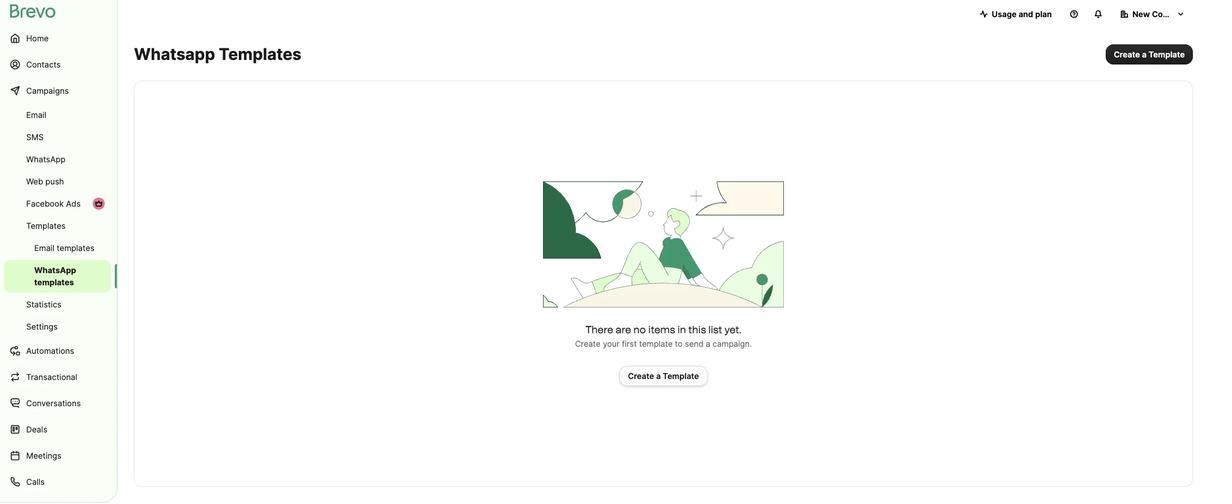 Task type: vqa. For each thing, say whether or not it's contained in the screenshot.
Create a Template button to the bottom Create a Template
yes



Task type: locate. For each thing, give the bounding box(es) containing it.
a right send
[[706, 339, 711, 349]]

to
[[675, 339, 683, 349]]

1 horizontal spatial create
[[628, 371, 655, 381]]

template
[[1149, 49, 1186, 59], [663, 371, 699, 381]]

a for the topmost create a template button
[[1143, 49, 1147, 59]]

templates for whatsapp templates
[[34, 277, 74, 287]]

a inside there are no items in this list yet. create your first template to send a campaign.
[[706, 339, 711, 349]]

settings
[[26, 322, 58, 332]]

templates up statistics link
[[34, 277, 74, 287]]

whatsapp up web push
[[26, 154, 66, 164]]

company
[[1153, 9, 1190, 19]]

0 vertical spatial email
[[26, 110, 46, 120]]

new company
[[1133, 9, 1190, 19]]

push
[[45, 176, 64, 187]]

whatsapp templates
[[134, 44, 302, 64]]

0 vertical spatial templates
[[57, 243, 95, 253]]

automations
[[26, 346, 74, 356]]

0 horizontal spatial create a template button
[[620, 366, 708, 386]]

1 vertical spatial template
[[663, 371, 699, 381]]

create a template button down the template
[[620, 366, 708, 386]]

a down the template
[[657, 371, 661, 381]]

0 horizontal spatial create
[[575, 339, 601, 349]]

calls link
[[4, 470, 111, 494]]

automations link
[[4, 339, 111, 363]]

templates
[[57, 243, 95, 253], [34, 277, 74, 287]]

0 vertical spatial templates
[[219, 44, 302, 64]]

1 vertical spatial email
[[34, 243, 54, 253]]

in
[[678, 324, 686, 336]]

conversations
[[26, 398, 81, 408]]

email up sms
[[26, 110, 46, 120]]

and
[[1019, 9, 1034, 19]]

create a template for the bottommost create a template button
[[628, 371, 699, 381]]

1 horizontal spatial templates
[[219, 44, 302, 64]]

whatsapp templates link
[[4, 260, 111, 292]]

are
[[616, 324, 632, 336]]

1 horizontal spatial template
[[1149, 49, 1186, 59]]

1 horizontal spatial create a template button
[[1106, 44, 1194, 65]]

facebook
[[26, 199, 64, 209]]

0 vertical spatial template
[[1149, 49, 1186, 59]]

template
[[640, 339, 673, 349]]

create a template down the template
[[628, 371, 699, 381]]

there
[[586, 324, 614, 336]]

2 horizontal spatial create
[[1115, 49, 1141, 59]]

send
[[685, 339, 704, 349]]

templates down templates link
[[57, 243, 95, 253]]

email down templates link
[[34, 243, 54, 253]]

items
[[649, 324, 676, 336]]

email templates link
[[4, 238, 111, 258]]

your
[[603, 339, 620, 349]]

a
[[1143, 49, 1147, 59], [706, 339, 711, 349], [657, 371, 661, 381]]

email templates
[[34, 243, 95, 253]]

0 horizontal spatial template
[[663, 371, 699, 381]]

meetings link
[[4, 444, 111, 468]]

templates inside email templates link
[[57, 243, 95, 253]]

whatsapp inside "link"
[[34, 265, 76, 275]]

create a template
[[1115, 49, 1186, 59], [628, 371, 699, 381]]

0 horizontal spatial templates
[[26, 221, 66, 231]]

1 vertical spatial a
[[706, 339, 711, 349]]

1 horizontal spatial create a template
[[1115, 49, 1186, 59]]

whatsapp
[[26, 154, 66, 164], [34, 265, 76, 275]]

create down 'first'
[[628, 371, 655, 381]]

0 vertical spatial create a template
[[1115, 49, 1186, 59]]

a for the bottommost create a template button
[[657, 371, 661, 381]]

contacts
[[26, 59, 61, 70]]

sms link
[[4, 127, 111, 147]]

templates inside whatsapp templates
[[34, 277, 74, 287]]

new company button
[[1113, 4, 1194, 24]]

template down to
[[663, 371, 699, 381]]

create down new
[[1115, 49, 1141, 59]]

a down new
[[1143, 49, 1147, 59]]

whatsapp
[[134, 44, 215, 64]]

1 vertical spatial templates
[[26, 221, 66, 231]]

templates link
[[4, 216, 111, 236]]

whatsapp down email templates link
[[34, 265, 76, 275]]

create for the topmost create a template button
[[1115, 49, 1141, 59]]

0 horizontal spatial create a template
[[628, 371, 699, 381]]

web push
[[26, 176, 64, 187]]

email
[[26, 110, 46, 120], [34, 243, 54, 253]]

ads
[[66, 199, 81, 209]]

templates
[[219, 44, 302, 64], [26, 221, 66, 231]]

2 vertical spatial a
[[657, 371, 661, 381]]

create
[[1115, 49, 1141, 59], [575, 339, 601, 349], [628, 371, 655, 381]]

no
[[634, 324, 646, 336]]

2 horizontal spatial a
[[1143, 49, 1147, 59]]

0 vertical spatial whatsapp
[[26, 154, 66, 164]]

0 horizontal spatial a
[[657, 371, 661, 381]]

campaigns link
[[4, 79, 111, 103]]

1 vertical spatial whatsapp
[[34, 265, 76, 275]]

calls
[[26, 477, 45, 487]]

contacts link
[[4, 52, 111, 77]]

0 vertical spatial create
[[1115, 49, 1141, 59]]

1 vertical spatial templates
[[34, 277, 74, 287]]

create a template button
[[1106, 44, 1194, 65], [620, 366, 708, 386]]

2 vertical spatial create
[[628, 371, 655, 381]]

1 horizontal spatial a
[[706, 339, 711, 349]]

create a template down new company button
[[1115, 49, 1186, 59]]

new
[[1133, 9, 1151, 19]]

there are no items in this list yet. create your first template to send a campaign.
[[575, 324, 752, 349]]

whatsapp for whatsapp
[[26, 154, 66, 164]]

create down the there at the bottom of page
[[575, 339, 601, 349]]

0 vertical spatial a
[[1143, 49, 1147, 59]]

facebook ads link
[[4, 194, 111, 214]]

1 vertical spatial create a template
[[628, 371, 699, 381]]

template down company
[[1149, 49, 1186, 59]]

create a template button down new company button
[[1106, 44, 1194, 65]]

1 vertical spatial create
[[575, 339, 601, 349]]

template for the bottommost create a template button
[[663, 371, 699, 381]]



Task type: describe. For each thing, give the bounding box(es) containing it.
whatsapp link
[[4, 149, 111, 169]]

email for email
[[26, 110, 46, 120]]

web
[[26, 176, 43, 187]]

deals
[[26, 424, 47, 435]]

sms
[[26, 132, 44, 142]]

1 vertical spatial create a template button
[[620, 366, 708, 386]]

create inside there are no items in this list yet. create your first template to send a campaign.
[[575, 339, 601, 349]]

create a template for the topmost create a template button
[[1115, 49, 1186, 59]]

0 vertical spatial create a template button
[[1106, 44, 1194, 65]]

statistics link
[[4, 294, 111, 315]]

whatsapp templates
[[34, 265, 76, 287]]

list
[[709, 324, 723, 336]]

usage and plan button
[[972, 4, 1061, 24]]

plan
[[1036, 9, 1053, 19]]

create for the bottommost create a template button
[[628, 371, 655, 381]]

deals link
[[4, 417, 111, 442]]

facebook ads
[[26, 199, 81, 209]]

template for the topmost create a template button
[[1149, 49, 1186, 59]]

conversations link
[[4, 391, 111, 415]]

campaign.
[[713, 339, 752, 349]]

templates for email templates
[[57, 243, 95, 253]]

first
[[622, 339, 637, 349]]

settings link
[[4, 317, 111, 337]]

home
[[26, 33, 49, 43]]

campaigns
[[26, 86, 69, 96]]

email for email templates
[[34, 243, 54, 253]]

web push link
[[4, 171, 111, 192]]

left___rvooi image
[[95, 200, 103, 208]]

statistics
[[26, 299, 61, 310]]

email link
[[4, 105, 111, 125]]

usage
[[992, 9, 1017, 19]]

meetings
[[26, 451, 61, 461]]

this
[[689, 324, 707, 336]]

transactional link
[[4, 365, 111, 389]]

whatsapp for whatsapp templates
[[34, 265, 76, 275]]

home link
[[4, 26, 111, 50]]

yet.
[[725, 324, 742, 336]]

usage and plan
[[992, 9, 1053, 19]]

transactional
[[26, 372, 77, 382]]



